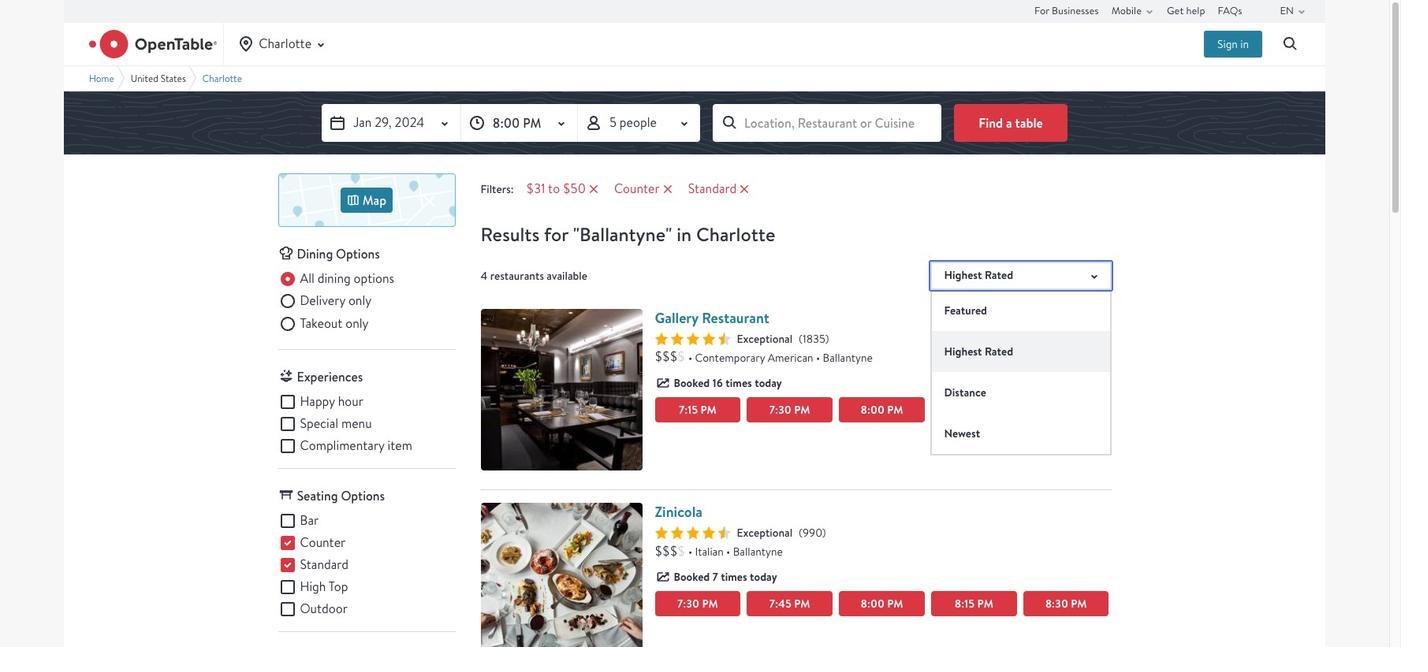 Task type: describe. For each thing, give the bounding box(es) containing it.
$$$ $ • italian • ballantyne
[[655, 543, 783, 560]]

sign in button
[[1204, 31, 1263, 58]]

hour
[[338, 394, 363, 410]]

$$$ $ • contemporary american • ballantyne
[[655, 349, 873, 365]]

pm inside 7:15 pm link
[[701, 402, 717, 418]]

filters:
[[481, 182, 514, 196]]

mobile
[[1112, 4, 1142, 17]]

seating options
[[297, 488, 385, 505]]

get help
[[1167, 4, 1205, 17]]

4 restaurants available
[[481, 269, 588, 283]]

american
[[768, 351, 814, 365]]

options for dining options
[[336, 245, 380, 263]]

all
[[300, 271, 315, 287]]

$31 to $50 button
[[520, 180, 608, 199]]

experiences
[[297, 368, 363, 386]]

8:00 pm for zinicola
[[861, 596, 903, 612]]

distance
[[944, 384, 987, 400]]

home link
[[89, 72, 114, 84]]

restaurants
[[490, 269, 544, 283]]

en
[[1280, 4, 1294, 17]]

) for gallery restaurant
[[825, 332, 829, 346]]

available
[[547, 269, 588, 283]]

table
[[1015, 114, 1043, 132]]

a photo of zinicola restaurant image
[[481, 503, 642, 647]]

search icon image
[[1282, 35, 1301, 54]]

8:00 for zinicola
[[861, 596, 885, 612]]

dining
[[318, 271, 351, 287]]

a photo of gallery restaurant restaurant image
[[481, 309, 642, 470]]

top
[[329, 579, 348, 596]]

highest rated option
[[932, 331, 1110, 372]]

0 vertical spatial 7:30 pm
[[770, 402, 810, 418]]

experiences group
[[278, 393, 455, 456]]

0 vertical spatial 7:30 pm link
[[747, 397, 833, 422]]

0 horizontal spatial 7:30 pm
[[678, 596, 718, 612]]

8:30 pm
[[1045, 596, 1087, 612]]

8:00 pm for gallery restaurant
[[861, 402, 903, 418]]

special menu
[[300, 416, 372, 432]]

7:15 pm link
[[655, 397, 741, 422]]

$ for gallery restaurant
[[678, 349, 685, 365]]

states
[[161, 72, 186, 84]]

8:30 pm link
[[1023, 591, 1109, 617]]

delivery
[[300, 293, 345, 309]]

bar
[[300, 513, 319, 529]]

charlotte link
[[203, 72, 242, 84]]

$31 to $50
[[526, 181, 586, 197]]

8:00 pm link for gallery restaurant
[[839, 397, 925, 422]]

All dining options radio
[[278, 270, 394, 289]]

$31
[[526, 181, 545, 197]]

results
[[481, 222, 540, 248]]

7:45 pm
[[770, 596, 810, 612]]

happy hour
[[300, 394, 363, 410]]

8:00 pm link for zinicola
[[839, 591, 925, 617]]

find a table button
[[954, 104, 1068, 142]]

jan 29, 2024
[[353, 114, 425, 131]]

takeout
[[300, 315, 343, 332]]

7:30 for leftmost 7:30 pm "link"
[[678, 596, 700, 612]]

faqs button
[[1218, 0, 1243, 22]]

• left italian
[[688, 545, 693, 559]]

options for seating options
[[341, 488, 385, 505]]

high
[[300, 579, 326, 596]]

today for zinicola
[[750, 569, 777, 585]]

opentable logo image
[[89, 30, 217, 58]]

rated for 'highest rated' popup button
[[985, 268, 1014, 283]]

booked for gallery restaurant
[[674, 375, 710, 391]]

standard inside button
[[688, 181, 737, 197]]

featured option
[[932, 290, 1110, 331]]

help
[[1187, 4, 1205, 17]]

happy
[[300, 394, 335, 410]]

people
[[620, 114, 657, 131]]

ballantyne inside "$$$ $ • italian • ballantyne"
[[733, 545, 783, 559]]

Delivery only radio
[[278, 292, 372, 311]]

sign in
[[1218, 37, 1249, 51]]

2 vertical spatial charlotte
[[696, 222, 776, 248]]

businesses
[[1052, 4, 1099, 17]]

for businesses button
[[1035, 0, 1099, 22]]

5
[[610, 114, 617, 131]]

8:15 pm for gallery restaurant
[[955, 402, 994, 418]]

for
[[544, 222, 569, 248]]

times for gallery restaurant
[[726, 375, 752, 391]]

Please input a Location, Restaurant or Cuisine field
[[713, 104, 942, 142]]

8:15 for zinicola
[[955, 596, 975, 612]]

highest for highest rated option
[[944, 343, 982, 359]]

exceptional ( 1835 )
[[737, 332, 829, 346]]

16
[[713, 375, 723, 391]]

outdoor
[[300, 601, 348, 618]]

zinicola link
[[655, 502, 703, 522]]

rated for highest rated option
[[985, 343, 1014, 359]]

gallery
[[655, 308, 699, 328]]

all dining options
[[300, 271, 394, 287]]

$50
[[563, 181, 586, 197]]

exceptional for zinicola
[[737, 526, 793, 540]]

get
[[1167, 4, 1184, 17]]

for businesses
[[1035, 4, 1099, 17]]

results for "ballantyne" in charlotte
[[481, 222, 776, 248]]

newest option
[[932, 413, 1110, 454]]

booked 16 times today
[[674, 375, 782, 391]]

high top
[[300, 579, 348, 596]]

jan
[[353, 114, 372, 131]]

7:30 for 7:30 pm "link" to the top
[[770, 402, 792, 418]]

standard inside seating options "group"
[[300, 557, 349, 573]]

in inside sign in button
[[1241, 37, 1249, 51]]



Task type: locate. For each thing, give the bounding box(es) containing it.
1 horizontal spatial in
[[1241, 37, 1249, 51]]

1 vertical spatial $
[[678, 543, 685, 560]]

0 vertical spatial today
[[755, 375, 782, 391]]

8:15 pm link
[[931, 397, 1017, 422], [931, 591, 1017, 617]]

ballantyne inside $$$ $ • contemporary american • ballantyne
[[823, 351, 873, 365]]

0 vertical spatial booked
[[674, 375, 710, 391]]

0 horizontal spatial ballantyne
[[733, 545, 783, 559]]

• left the 'contemporary'
[[688, 351, 693, 365]]

1 8:15 pm link from the top
[[931, 397, 1017, 422]]

( for gallery restaurant
[[799, 332, 803, 346]]

( up the 7:45 pm
[[799, 526, 803, 540]]

1 vertical spatial counter
[[300, 535, 346, 551]]

$ left italian
[[678, 543, 685, 560]]

8:00 pm link
[[839, 397, 925, 422], [839, 591, 925, 617]]

2 rated from the top
[[985, 343, 1014, 359]]

gallery restaurant
[[655, 308, 770, 328]]

1 exceptional from the top
[[737, 332, 793, 346]]

counter down bar
[[300, 535, 346, 551]]

to
[[548, 181, 560, 197]]

) up $$$ $ • contemporary american • ballantyne
[[825, 332, 829, 346]]

1 8:15 pm from the top
[[955, 402, 994, 418]]

4.6 stars image
[[655, 332, 731, 345], [655, 527, 731, 539]]

7:30 pm link down american
[[747, 397, 833, 422]]

$$$ down gallery
[[655, 349, 678, 365]]

2 8:15 from the top
[[955, 596, 975, 612]]

8:15
[[955, 402, 975, 418], [955, 596, 975, 612]]

standard right the counter button at the top of page
[[688, 181, 737, 197]]

4.6 stars image down zinicola link
[[655, 527, 731, 539]]

2 $ from the top
[[678, 543, 685, 560]]

1 vertical spatial $$$
[[655, 543, 678, 560]]

1 vertical spatial 7:30 pm
[[678, 596, 718, 612]]

0 vertical spatial $$$
[[655, 349, 678, 365]]

counter button
[[608, 180, 682, 199]]

1 vertical spatial ballantyne
[[733, 545, 783, 559]]

1 horizontal spatial 7:30
[[770, 402, 792, 418]]

( up american
[[799, 332, 803, 346]]

7:30
[[770, 402, 792, 418], [678, 596, 700, 612]]

charlotte inside dropdown button
[[259, 35, 312, 52]]

in down standard button
[[677, 222, 692, 248]]

$ down gallery
[[678, 349, 685, 365]]

1 vertical spatial 8:15 pm link
[[931, 591, 1017, 617]]

$$$ for gallery restaurant
[[655, 349, 678, 365]]

8:15 for gallery restaurant
[[955, 402, 975, 418]]

in right sign
[[1241, 37, 1249, 51]]

complimentary item
[[300, 438, 412, 454]]

sign
[[1218, 37, 1238, 51]]

item
[[388, 438, 412, 454]]

1 ( from the top
[[799, 332, 803, 346]]

29,
[[375, 114, 392, 131]]

highest up distance
[[944, 343, 982, 359]]

1 vertical spatial 8:00
[[861, 402, 885, 418]]

counter inside seating options "group"
[[300, 535, 346, 551]]

1 vertical spatial (
[[799, 526, 803, 540]]

dining options group
[[278, 270, 455, 337]]

1 horizontal spatial ballantyne
[[823, 351, 873, 365]]

find a table
[[979, 114, 1043, 132]]

1 vertical spatial 8:15 pm
[[955, 596, 994, 612]]

1 vertical spatial 8:00 pm link
[[839, 591, 925, 617]]

0 vertical spatial 4.6 stars image
[[655, 332, 731, 345]]

highest rated button
[[930, 261, 1112, 290]]

highest rated down "featured"
[[944, 343, 1014, 359]]

menu
[[341, 416, 372, 432]]

a
[[1006, 114, 1012, 132]]

0 vertical spatial times
[[726, 375, 752, 391]]

None field
[[713, 104, 942, 142]]

8:15 pm link for gallery restaurant
[[931, 397, 1017, 422]]

highest for 'highest rated' popup button
[[944, 268, 982, 283]]

faqs
[[1218, 4, 1243, 17]]

1 vertical spatial only
[[346, 315, 369, 332]]

1 rated from the top
[[985, 268, 1014, 283]]

1835
[[803, 332, 825, 346]]

standard button
[[682, 180, 759, 199]]

highest rated for 'highest rated' popup button
[[944, 268, 1014, 283]]

2 8:15 pm from the top
[[955, 596, 994, 612]]

distance option
[[932, 372, 1110, 413]]

2 highest from the top
[[944, 343, 982, 359]]

0 horizontal spatial charlotte
[[203, 72, 242, 84]]

4.6 stars image for zinicola
[[655, 527, 731, 539]]

only inside radio
[[349, 293, 372, 309]]

1 vertical spatial booked
[[674, 569, 710, 585]]

1 vertical spatial 8:15
[[955, 596, 975, 612]]

1 8:00 pm link from the top
[[839, 397, 925, 422]]

options
[[336, 245, 380, 263], [341, 488, 385, 505]]

dining options
[[297, 245, 380, 263]]

7:30 pm down american
[[770, 402, 810, 418]]

7:15
[[679, 402, 698, 418]]

990
[[803, 526, 822, 540]]

0 vertical spatial 8:00 pm
[[493, 114, 541, 132]]

0 vertical spatial rated
[[985, 268, 1014, 283]]

only inside option
[[346, 315, 369, 332]]

1 vertical spatial 7:30 pm link
[[655, 591, 741, 617]]

highest rated up "featured"
[[944, 268, 1014, 283]]

1 vertical spatial times
[[721, 569, 747, 585]]

rated up featured option
[[985, 268, 1014, 283]]

1 vertical spatial rated
[[985, 343, 1014, 359]]

pm
[[523, 114, 541, 132], [701, 402, 717, 418], [794, 402, 810, 418], [887, 402, 903, 418], [978, 402, 994, 418], [702, 596, 718, 612], [794, 596, 810, 612], [887, 596, 903, 612], [978, 596, 994, 612], [1071, 596, 1087, 612]]

0 vertical spatial only
[[349, 293, 372, 309]]

exceptional
[[737, 332, 793, 346], [737, 526, 793, 540]]

takeout only
[[300, 315, 369, 332]]

rated down featured option
[[985, 343, 1014, 359]]

0 vertical spatial 7:30
[[770, 402, 792, 418]]

options
[[354, 271, 394, 287]]

0 vertical spatial 8:15 pm
[[955, 402, 994, 418]]

0 vertical spatial )
[[825, 332, 829, 346]]

times right 7
[[721, 569, 747, 585]]

dining
[[297, 245, 333, 263]]

0 horizontal spatial in
[[677, 222, 692, 248]]

delivery only
[[300, 293, 372, 309]]

counter
[[614, 181, 660, 197], [300, 535, 346, 551]]

today down $$$ $ • contemporary american • ballantyne
[[755, 375, 782, 391]]

2024
[[395, 114, 425, 131]]

newest
[[944, 425, 980, 441]]

en button
[[1280, 0, 1312, 22]]

0 vertical spatial 8:15 pm link
[[931, 397, 1017, 422]]

1 horizontal spatial 7:30 pm link
[[747, 397, 833, 422]]

today for gallery restaurant
[[755, 375, 782, 391]]

only for delivery only
[[349, 293, 372, 309]]

2 8:00 pm link from the top
[[839, 591, 925, 617]]

1 horizontal spatial standard
[[688, 181, 737, 197]]

charlotte button
[[237, 23, 331, 65]]

0 vertical spatial highest
[[944, 268, 982, 283]]

0 horizontal spatial 7:30 pm link
[[655, 591, 741, 617]]

options up the all dining options
[[336, 245, 380, 263]]

$$$ down zinicola link
[[655, 543, 678, 560]]

"ballantyne"
[[573, 222, 672, 248]]

( for zinicola
[[799, 526, 803, 540]]

1 vertical spatial highest rated
[[944, 343, 1014, 359]]

for
[[1035, 4, 1050, 17]]

booked left 7
[[674, 569, 710, 585]]

1 vertical spatial )
[[822, 526, 826, 540]]

1 vertical spatial in
[[677, 222, 692, 248]]

highest
[[944, 268, 982, 283], [944, 343, 982, 359]]

seating options group
[[278, 512, 455, 619]]

in
[[1241, 37, 1249, 51], [677, 222, 692, 248]]

0 vertical spatial exceptional
[[737, 332, 793, 346]]

2 highest rated from the top
[[944, 343, 1014, 359]]

0 horizontal spatial standard
[[300, 557, 349, 573]]

0 vertical spatial counter
[[614, 181, 660, 197]]

today up 7:45
[[750, 569, 777, 585]]

highest rated
[[944, 268, 1014, 283], [944, 343, 1014, 359]]

exceptional for gallery restaurant
[[737, 332, 793, 346]]

times right the 16
[[726, 375, 752, 391]]

1 $ from the top
[[678, 349, 685, 365]]

1 vertical spatial 7:30
[[678, 596, 700, 612]]

2 ( from the top
[[799, 526, 803, 540]]

ballantyne down 1835 on the right bottom
[[823, 351, 873, 365]]

rated inside 'highest rated' popup button
[[985, 268, 1014, 283]]

7
[[713, 569, 718, 585]]

2 vertical spatial 8:00
[[861, 596, 885, 612]]

zinicola
[[655, 502, 703, 522]]

8:30
[[1045, 596, 1069, 612]]

4.6 stars image down gallery
[[655, 332, 731, 345]]

highest inside popup button
[[944, 268, 982, 283]]

1 vertical spatial options
[[341, 488, 385, 505]]

1 vertical spatial 8:00 pm
[[861, 402, 903, 418]]

today
[[755, 375, 782, 391], [750, 569, 777, 585]]

standard
[[688, 181, 737, 197], [300, 557, 349, 573]]

exceptional up $$$ $ • contemporary american • ballantyne
[[737, 332, 793, 346]]

7:30 pm link down 7
[[655, 591, 741, 617]]

7:15 pm
[[679, 402, 717, 418]]

booked left the 16
[[674, 375, 710, 391]]

times for zinicola
[[721, 569, 747, 585]]

1 8:15 from the top
[[955, 402, 975, 418]]

0 vertical spatial charlotte
[[259, 35, 312, 52]]

1 horizontal spatial 7:30 pm
[[770, 402, 810, 418]]

7:30 pm down 7
[[678, 596, 718, 612]]

0 vertical spatial 8:00 pm link
[[839, 397, 925, 422]]

8:00 for gallery restaurant
[[861, 402, 885, 418]]

1 vertical spatial standard
[[300, 557, 349, 573]]

2 vertical spatial 8:00 pm
[[861, 596, 903, 612]]

8:00 pm
[[493, 114, 541, 132], [861, 402, 903, 418], [861, 596, 903, 612]]

0 vertical spatial 8:15
[[955, 402, 975, 418]]

7:45
[[770, 596, 792, 612]]

0 vertical spatial (
[[799, 332, 803, 346]]

standard up high top
[[300, 557, 349, 573]]

2 booked from the top
[[674, 569, 710, 585]]

8:15 pm for zinicola
[[955, 596, 994, 612]]

) up 7:45 pm link
[[822, 526, 826, 540]]

7:30 down booked 7 times today
[[678, 596, 700, 612]]

0 horizontal spatial counter
[[300, 535, 346, 551]]

pm inside 7:45 pm link
[[794, 596, 810, 612]]

ballantyne
[[823, 351, 873, 365], [733, 545, 783, 559]]

options right seating
[[341, 488, 385, 505]]

pm inside 8:30 pm link
[[1071, 596, 1087, 612]]

only down delivery only at the left top of the page
[[346, 315, 369, 332]]

complimentary
[[300, 438, 385, 454]]

restaurant
[[702, 308, 770, 328]]

united
[[131, 72, 158, 84]]

home
[[89, 72, 114, 84]]

1 highest rated from the top
[[944, 268, 1014, 283]]

) for zinicola
[[822, 526, 826, 540]]

2 4.6 stars image from the top
[[655, 527, 731, 539]]

highest rated inside option
[[944, 343, 1014, 359]]

$$$ for zinicola
[[655, 543, 678, 560]]

booked for zinicola
[[674, 569, 710, 585]]

find
[[979, 114, 1003, 132]]

highest inside option
[[944, 343, 982, 359]]

special
[[300, 416, 338, 432]]

• right italian
[[726, 545, 731, 559]]

rated
[[985, 268, 1014, 283], [985, 343, 1014, 359]]

0 vertical spatial ballantyne
[[823, 351, 873, 365]]

rated inside highest rated option
[[985, 343, 1014, 359]]

map button
[[278, 174, 455, 227]]

exceptional left 990
[[737, 526, 793, 540]]

2 $$$ from the top
[[655, 543, 678, 560]]

jan 29, 2024 button
[[322, 104, 460, 142]]

1 4.6 stars image from the top
[[655, 332, 731, 345]]

featured
[[944, 302, 987, 318]]

0 vertical spatial options
[[336, 245, 380, 263]]

highest rated inside popup button
[[944, 268, 1014, 283]]

4.6 stars image for gallery restaurant
[[655, 332, 731, 345]]

$ for zinicola
[[678, 543, 685, 560]]

1 highest from the top
[[944, 268, 982, 283]]

2 horizontal spatial charlotte
[[696, 222, 776, 248]]

1 vertical spatial highest
[[944, 343, 982, 359]]

ballantyne down exceptional ( 990 )
[[733, 545, 783, 559]]

$$$
[[655, 349, 678, 365], [655, 543, 678, 560]]

1 vertical spatial charlotte
[[203, 72, 242, 84]]

1 vertical spatial today
[[750, 569, 777, 585]]

seating
[[297, 488, 338, 505]]

1 booked from the top
[[674, 375, 710, 391]]

contemporary
[[695, 351, 765, 365]]

united states
[[131, 72, 186, 84]]

get help button
[[1167, 0, 1205, 22]]

1 horizontal spatial counter
[[614, 181, 660, 197]]

Takeout only radio
[[278, 315, 369, 333]]

exceptional ( 990 )
[[737, 526, 826, 540]]

4
[[481, 269, 488, 283]]

1 horizontal spatial charlotte
[[259, 35, 312, 52]]

counter up results for "ballantyne" in charlotte
[[614, 181, 660, 197]]

2 8:15 pm link from the top
[[931, 591, 1017, 617]]

1 vertical spatial 4.6 stars image
[[655, 527, 731, 539]]

highest up "featured"
[[944, 268, 982, 283]]

0 vertical spatial $
[[678, 349, 685, 365]]

5 people
[[610, 114, 657, 131]]

highest rated for highest rated option
[[944, 343, 1014, 359]]

1 vertical spatial exceptional
[[737, 526, 793, 540]]

• down 1835 on the right bottom
[[816, 351, 820, 365]]

italian
[[695, 545, 724, 559]]

only down the all dining options
[[349, 293, 372, 309]]

1 $$$ from the top
[[655, 349, 678, 365]]

only for takeout only
[[346, 315, 369, 332]]

mobile button
[[1112, 0, 1159, 22]]

0 horizontal spatial 7:30
[[678, 596, 700, 612]]

2 exceptional from the top
[[737, 526, 793, 540]]

0 vertical spatial 8:00
[[493, 114, 520, 132]]

map
[[363, 192, 387, 209]]

7:30 down american
[[770, 402, 792, 418]]

0 vertical spatial standard
[[688, 181, 737, 197]]

charlotte
[[259, 35, 312, 52], [203, 72, 242, 84], [696, 222, 776, 248]]

0 vertical spatial in
[[1241, 37, 1249, 51]]

0 vertical spatial highest rated
[[944, 268, 1014, 283]]

counter inside button
[[614, 181, 660, 197]]

8:15 pm link for zinicola
[[931, 591, 1017, 617]]



Task type: vqa. For each thing, say whether or not it's contained in the screenshot.
River
no



